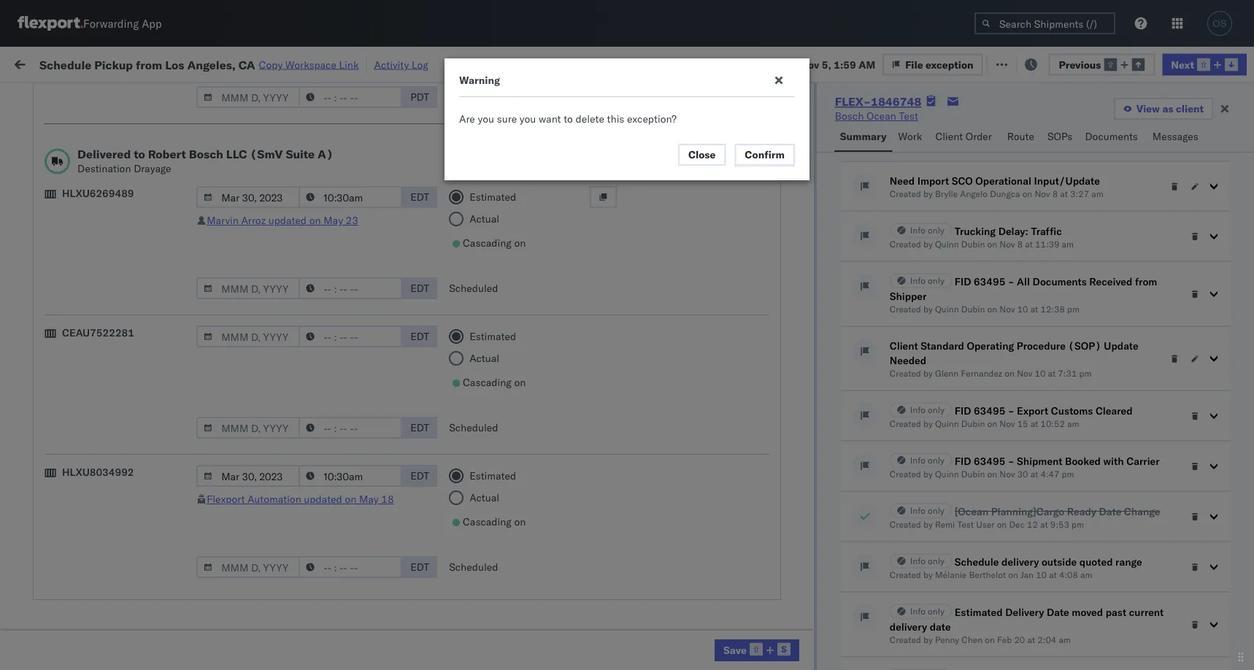 Task type: locate. For each thing, give the bounding box(es) containing it.
1 vertical spatial upload customs clearance documents button
[[34, 298, 207, 329]]

only up mélanie in the bottom right of the page
[[928, 556, 945, 567]]

0 horizontal spatial date
[[1047, 606, 1070, 619]]

mmm d, yyyy text field down 6:00
[[197, 417, 300, 439]]

1:59 down 2:00
[[235, 179, 257, 191]]

jan left 30,
[[304, 628, 320, 641]]

upload customs clearance documents link
[[34, 138, 207, 167], [34, 298, 207, 328], [34, 587, 207, 617]]

2023 for 10:30 pm cst, jan 23, 2023
[[347, 500, 373, 513]]

10 for outside
[[1036, 570, 1047, 581]]

0 vertical spatial schedule delivery appointment link
[[34, 177, 180, 192]]

0 horizontal spatial delivery
[[890, 621, 928, 634]]

abcdefg78456546 up 10:52
[[995, 403, 1093, 416]]

0 vertical spatial 10
[[1018, 304, 1029, 315]]

file exception up container
[[906, 58, 974, 71]]

operational
[[976, 175, 1032, 187]]

2023 for 1:59 am cst, jan 25, 2023
[[342, 564, 367, 577]]

on
[[357, 57, 369, 69], [1023, 189, 1033, 200], [309, 214, 321, 227], [514, 237, 526, 249], [988, 239, 998, 250], [988, 304, 998, 315], [1005, 368, 1015, 379], [514, 376, 526, 389], [988, 419, 998, 430], [988, 469, 998, 480], [345, 493, 357, 506], [514, 516, 526, 528], [997, 520, 1007, 531], [1009, 570, 1019, 581], [985, 635, 995, 646]]

by for estimated delivery date moved past current delivery date
[[924, 635, 933, 646]]

2 vertical spatial savant
[[1211, 275, 1242, 288]]

clearance for 1:00 am cst, nov 9, 2022
[[113, 299, 160, 312]]

dubin for fid 63495 - shipment booked with carrier
[[962, 469, 985, 480]]

fid for fid 63495 - shipment booked with carrier
[[955, 455, 972, 468]]

info down msdu7304509
[[910, 506, 926, 517]]

10:30
[[235, 500, 264, 513], [235, 596, 264, 609]]

1 vertical spatial 1:59 am cdt, nov 5, 2022
[[235, 211, 364, 223]]

1 upload from the top
[[34, 138, 67, 151]]

1 lhuu7894563, from the top
[[900, 339, 975, 352]]

0 vertical spatial 8
[[1053, 189, 1058, 200]]

cdt, left aug
[[279, 146, 303, 159]]

1:59 up 1:00
[[235, 275, 257, 288]]

ca inside confirm pickup from los angeles, ca
[[34, 410, 47, 423]]

63495 inside fid 63495 - all documents received from shipper
[[974, 275, 1006, 288]]

2 fid from the top
[[955, 405, 972, 417]]

1 horizontal spatial client
[[890, 340, 918, 352]]

1 flex-1889466 from the top
[[806, 339, 882, 352]]

by for fid 63495 - export customs cleared
[[924, 419, 933, 430]]

2 vertical spatial upload customs clearance documents
[[34, 588, 160, 616]]

by for schedule delivery outside quoted range
[[924, 570, 933, 581]]

client left name
[[542, 119, 565, 130]]

upload customs clearance documents link for 2:00 am cdt, aug 19, 2022
[[34, 138, 207, 167]]

schedule pickup from los angeles, ca link down the confirm delivery button
[[34, 459, 207, 488]]

2023 for 7:30 pm cst, jan 30, 2023
[[341, 628, 366, 641]]

are
[[459, 112, 475, 125]]

1 horizontal spatial ready
[[1067, 505, 1097, 518]]

1 vertical spatial 23,
[[329, 500, 345, 513]]

test inside 'link'
[[899, 110, 919, 122]]

0 vertical spatial -- : -- -- text field
[[299, 86, 402, 108]]

2023 right 30,
[[341, 628, 366, 641]]

schedule pickup from los angeles, ca button for 1:59 am cst, jan 25, 2023
[[34, 555, 207, 586]]

4 schedule pickup from los angeles, ca from the top
[[34, 460, 197, 487]]

to up "drayage" on the top of the page
[[134, 147, 145, 161]]

gvcu5265864 for 10:30 pm cst, jan 28, 2023
[[900, 596, 972, 609]]

pm inside client standard operating procedure (sop) update needed created by glenn fernandez on nov 10 at 7:31 pm
[[1080, 368, 1092, 379]]

5 ocean fcl from the top
[[447, 307, 498, 320]]

4 dubin from the top
[[962, 469, 985, 480]]

resize handle column header for client name button
[[612, 113, 629, 670]]

3 ceau7522281, from the top
[[900, 242, 975, 255]]

0 vertical spatial fid
[[955, 275, 972, 288]]

mmm d, yyyy text field up 10:30 pm cst, jan 28, 2023
[[197, 556, 300, 578]]

app
[[142, 16, 162, 30]]

bosch inside delivered to robert bosch llc (smv suite a) destination drayage
[[189, 147, 223, 161]]

am inside need import sco operational input/update created by brylle angelo dungca on nov 8 at 3:27 am
[[1092, 189, 1104, 200]]

2 vertical spatial actual
[[470, 491, 500, 504]]

upload for 1:00 am cst, nov 9, 2022
[[34, 299, 67, 312]]

am for -
[[1068, 419, 1080, 430]]

1 clearance from the top
[[113, 138, 160, 151]]

0 vertical spatial gvcu5265864
[[900, 499, 972, 512]]

2 vertical spatial 2130387
[[838, 596, 882, 609]]

10:30 for 10:30 pm cst, jan 23, 2023
[[235, 500, 264, 513]]

1:59 am cdt, nov 5, 2022
[[235, 179, 364, 191], [235, 211, 364, 223], [235, 275, 364, 288]]

1 hlxu6269489, from the top
[[977, 178, 1052, 191]]

track
[[371, 57, 395, 69]]

2:04
[[1038, 635, 1057, 646]]

0 horizontal spatial import
[[123, 57, 156, 69]]

exception up container numbers button
[[926, 58, 974, 71]]

to inside delivered to robert bosch llc (smv suite a) destination drayage
[[134, 147, 145, 161]]

1 horizontal spatial date
[[1099, 505, 1122, 518]]

0 horizontal spatial to
[[134, 147, 145, 161]]

2 schedule pickup from los angeles, ca link from the top
[[34, 330, 207, 360]]

2 vertical spatial cascading
[[463, 516, 512, 528]]

6 resize handle column header from the left
[[758, 113, 776, 670]]

created down shipper
[[890, 304, 922, 315]]

fid
[[955, 275, 972, 288], [955, 405, 972, 417], [955, 455, 972, 468]]

Search Work text field
[[764, 52, 923, 74]]

info for fid 63495 - export customs cleared
[[910, 405, 926, 416]]

2 vertical spatial cascading on
[[463, 516, 526, 528]]

actual for marvin arroz updated on may 23
[[470, 213, 500, 225]]

4 lhuu7894563, from the top
[[900, 435, 975, 448]]

messages button
[[1147, 123, 1207, 152]]

4 created from the top
[[890, 368, 922, 379]]

1 schedule pickup from los angeles, ca button from the top
[[34, 202, 207, 233]]

0 horizontal spatial client
[[542, 119, 565, 130]]

gvcu5265864 up the date
[[900, 596, 972, 609]]

-- : -- -- text field
[[299, 86, 402, 108], [299, 186, 402, 208], [299, 417, 402, 439]]

-- : -- -- text field
[[299, 277, 402, 299], [299, 326, 402, 348], [299, 465, 402, 487], [299, 556, 402, 578]]

0 vertical spatial upload customs clearance documents button
[[34, 138, 207, 168]]

2 test123456 from the top
[[995, 211, 1056, 223]]

info only for fid 63495 - shipment booked with carrier
[[910, 455, 945, 466]]

ceau7522281, up shipper
[[900, 275, 975, 287]]

1 mmm d, yyyy text field from the top
[[197, 86, 300, 108]]

ocean fcl
[[447, 179, 498, 191], [447, 211, 498, 223], [447, 243, 498, 256], [447, 275, 498, 288], [447, 307, 498, 320], [447, 339, 498, 352], [447, 371, 498, 384], [447, 468, 498, 481], [447, 500, 498, 513], [447, 532, 498, 545], [447, 564, 498, 577], [447, 596, 498, 609], [447, 628, 498, 641]]

no
[[342, 91, 354, 102]]

client up "caiu7969337"
[[936, 130, 963, 143]]

am down "quoted"
[[1081, 570, 1093, 581]]

id
[[802, 119, 810, 130]]

jan left 28,
[[310, 596, 326, 609]]

cascading on for marvin arroz updated on may 23
[[463, 237, 526, 249]]

0 horizontal spatial 8
[[1018, 239, 1023, 250]]

6 mmm d, yyyy text field from the top
[[197, 556, 300, 578]]

angeles,
[[187, 57, 236, 72], [157, 203, 197, 215], [157, 235, 197, 248], [157, 331, 197, 344], [151, 395, 191, 408], [157, 460, 197, 472], [157, 556, 197, 569]]

abcdefg78456546 down '12:38'
[[995, 339, 1093, 352]]

3 2130387 from the top
[[838, 596, 882, 609]]

1 vertical spatial fid
[[955, 405, 972, 417]]

0 vertical spatial updated
[[268, 214, 307, 227]]

2 schedule delivery appointment button from the top
[[34, 627, 180, 643]]

quinn up [ocean
[[935, 469, 959, 480]]

file exception down search shipments (/) text field
[[1006, 57, 1074, 69]]

2 vertical spatial confirm
[[34, 435, 71, 448]]

ceau7522281,
[[900, 178, 975, 191], [900, 210, 975, 223], [900, 242, 975, 255], [900, 275, 975, 287], [900, 307, 975, 319]]

2 vertical spatial upload
[[34, 588, 67, 601]]

1 ceau7522281, hlxu6269489, hlxu8034992 from the top
[[900, 178, 1126, 191]]

8:00
[[235, 436, 257, 448]]

4 info from the top
[[910, 455, 926, 466]]

1 vertical spatial 8
[[1018, 239, 1023, 250]]

mmm d, yyyy text field for fourth -- : -- -- text box from the top
[[197, 556, 300, 578]]

13,
[[323, 468, 339, 481]]

pm for 7:30 pm cst, jan 30, 2023
[[260, 628, 276, 641]]

2 vertical spatial omkar savant
[[1177, 275, 1242, 288]]

created for estimated delivery date moved past current delivery date
[[890, 635, 922, 646]]

2 uetu5238478 from the top
[[978, 371, 1049, 384]]

needed
[[890, 354, 927, 367]]

1 horizontal spatial file exception
[[1006, 57, 1074, 69]]

2 by from the top
[[924, 239, 933, 250]]

outside
[[1042, 556, 1077, 569]]

maeu9408431 up 12
[[995, 500, 1068, 513]]

abcdefg78456546 up shipment
[[995, 436, 1093, 448]]

0 vertical spatial maeu9408431
[[995, 500, 1068, 513]]

cst, for 7:30 pm cst, jan 30, 2023
[[278, 628, 301, 641]]

at inside need import sco operational input/update created by brylle angelo dungca on nov 8 at 3:27 am
[[1061, 189, 1068, 200]]

robert
[[148, 147, 186, 161]]

3 lagerfeld from the top
[[783, 596, 827, 609]]

flex-1889466 for 8:00 am cst, dec 24, 2022
[[806, 436, 882, 448]]

0 vertical spatial actual
[[470, 213, 500, 225]]

1 horizontal spatial 8
[[1053, 189, 1058, 200]]

23, for jan
[[329, 500, 345, 513]]

2 horizontal spatial client
[[936, 130, 963, 143]]

1 vertical spatial may
[[359, 493, 379, 506]]

1 vertical spatial gvcu5265864
[[900, 532, 972, 544]]

rotterdam,
[[138, 524, 190, 537]]

0 vertical spatial work
[[159, 57, 184, 69]]

current
[[1130, 606, 1164, 619]]

cascading on for flexport automation updated on may 18
[[463, 516, 526, 528]]

Search Shipments (/) text field
[[975, 12, 1116, 34]]

uetu5238478 up fernandez
[[978, 339, 1049, 352]]

abcdefg78456546
[[995, 339, 1093, 352], [995, 371, 1093, 384], [995, 403, 1093, 416], [995, 436, 1093, 448]]

past
[[1106, 606, 1127, 619]]

resize handle column header for mode button
[[517, 113, 535, 670]]

4 lhuu7894563, uetu5238478 from the top
[[900, 435, 1049, 448]]

0 horizontal spatial file
[[906, 58, 924, 71]]

uetu5238478 up 15 at the right of the page
[[978, 403, 1049, 416]]

resize handle column header for workitem button
[[209, 113, 226, 670]]

4 info only from the top
[[910, 455, 945, 466]]

updated for automation
[[304, 493, 342, 506]]

1 fid from the top
[[955, 275, 972, 288]]

created inside need import sco operational input/update created by brylle angelo dungca on nov 8 at 3:27 am
[[890, 189, 922, 200]]

3 abcdefg78456546 from the top
[[995, 403, 1093, 416]]

63495 up created by quinn dubin on nov 10 at 12:38 pm at the top right
[[974, 275, 1006, 288]]

2 vertical spatial flex-2130387
[[806, 596, 882, 609]]

gvcu5265864
[[900, 499, 972, 512], [900, 532, 972, 544], [900, 596, 972, 609]]

customs down netherlands
[[69, 588, 110, 601]]

4 abcdefg78456546 from the top
[[995, 436, 1093, 448]]

cdt, right arroz
[[279, 211, 303, 223]]

63495 up created by quinn dubin on nov 30 at 4:47 pm
[[974, 455, 1006, 468]]

7 resize handle column header from the left
[[875, 113, 892, 670]]

mmm d, yyyy text field for 3rd -- : -- -- text field from the bottom of the page
[[197, 86, 300, 108]]

0 horizontal spatial may
[[324, 214, 343, 227]]

netherlands
[[34, 539, 91, 551]]

fcl
[[480, 179, 498, 191], [480, 211, 498, 223], [480, 243, 498, 256], [480, 275, 498, 288], [480, 307, 498, 320], [480, 339, 498, 352], [480, 371, 498, 384], [480, 468, 498, 481], [480, 500, 498, 513], [480, 532, 498, 545], [480, 564, 498, 577], [480, 596, 498, 609], [480, 628, 498, 641]]

0 vertical spatial upload
[[34, 138, 67, 151]]

0 vertical spatial 23,
[[326, 403, 341, 416]]

1 vertical spatial omkar savant
[[1177, 243, 1242, 256]]

at down input/update
[[1061, 189, 1068, 200]]

flex-
[[835, 94, 871, 109], [806, 146, 838, 159], [806, 179, 838, 191], [806, 211, 838, 223], [806, 243, 838, 256], [806, 275, 838, 288], [806, 307, 838, 320], [806, 339, 838, 352], [806, 371, 838, 384], [806, 403, 838, 416], [806, 436, 838, 448], [806, 468, 838, 481], [806, 500, 838, 513], [806, 532, 838, 545], [806, 564, 838, 577], [806, 596, 838, 609], [806, 628, 838, 641]]

3 1889466 from the top
[[838, 403, 882, 416]]

nov inside client standard operating procedure (sop) update needed created by glenn fernandez on nov 10 at 7:31 pm
[[1017, 368, 1033, 379]]

hlxu6269489, down ymluw236679313
[[977, 178, 1052, 191]]

info only up the date
[[910, 606, 945, 617]]

2 vertical spatial 63495
[[974, 455, 1006, 468]]

0 horizontal spatial numbers
[[900, 125, 936, 136]]

delivery left the date
[[890, 621, 928, 634]]

0 vertical spatial 63495
[[974, 275, 1006, 288]]

6 by from the top
[[924, 469, 933, 480]]

info only for fid 63495 - all documents received from shipper
[[910, 276, 945, 287]]

4:08
[[1060, 570, 1079, 581]]

9 resize handle column header from the left
[[1152, 113, 1170, 670]]

1 vertical spatial -- : -- -- text field
[[299, 186, 402, 208]]

cdt, up 1:00 am cst, nov 9, 2022
[[279, 275, 303, 288]]

1 vertical spatial ready
[[1067, 505, 1097, 518]]

dubin up [ocean
[[962, 469, 985, 480]]

1 vertical spatial actual
[[470, 352, 500, 365]]

1 vertical spatial work
[[899, 130, 923, 143]]

1:00 am cst, nov 9, 2022
[[235, 307, 364, 320]]

2 vertical spatial -- : -- -- text field
[[299, 417, 402, 439]]

0 vertical spatial 1:59 am cdt, nov 5, 2022
[[235, 179, 364, 191]]

1 vertical spatial to
[[134, 147, 145, 161]]

3 flex-2130387 from the top
[[806, 596, 882, 609]]

confirm inside confirm pickup from los angeles, ca
[[34, 395, 71, 408]]

may for 18
[[359, 493, 379, 506]]

nov down input/update
[[1035, 189, 1051, 200]]

1 horizontal spatial delivery
[[1002, 556, 1039, 569]]

3 cdt, from the top
[[279, 211, 303, 223]]

updated right arroz
[[268, 214, 307, 227]]

flex-2130387 up flex-1662119
[[806, 532, 882, 545]]

1 vertical spatial confirm
[[34, 395, 71, 408]]

1 cascading from the top
[[463, 237, 512, 249]]

pickup inside confirm pickup from los angeles, ca
[[74, 395, 105, 408]]

1 vertical spatial delivery
[[890, 621, 928, 634]]

info
[[910, 225, 926, 236], [910, 276, 926, 287], [910, 405, 926, 416], [910, 455, 926, 466], [910, 506, 926, 517], [910, 556, 926, 567], [910, 606, 926, 617]]

jan down the 13,
[[310, 500, 326, 513]]

edt for 1st -- : -- -- text field from the bottom
[[411, 421, 429, 434]]

4 account from the top
[[712, 628, 750, 641]]

destination
[[77, 162, 131, 175]]

flex-1662119
[[806, 564, 882, 577]]

5 mmm d, yyyy text field from the top
[[197, 465, 300, 487]]

on inside need import sco operational input/update created by brylle angelo dungca on nov 8 at 3:27 am
[[1023, 189, 1033, 200]]

1 vertical spatial 63495
[[974, 405, 1006, 417]]

cst, for 1:59 am cst, dec 14, 2022
[[279, 339, 302, 352]]

created left the penny
[[890, 635, 922, 646]]

1 created from the top
[[890, 189, 922, 200]]

2 vertical spatial 1:59 am cdt, nov 5, 2022
[[235, 275, 364, 288]]

schedule
[[39, 57, 91, 72], [34, 178, 77, 191], [34, 203, 77, 215], [34, 235, 77, 248], [34, 274, 77, 287], [34, 331, 77, 344], [34, 371, 77, 383], [34, 460, 77, 472], [34, 499, 77, 512], [34, 524, 77, 537], [955, 556, 999, 569], [34, 556, 77, 569], [34, 628, 77, 640]]

only down brylle
[[928, 225, 945, 236]]

confirm inside confirm button
[[745, 148, 785, 161]]

3 resize handle column header from the left
[[422, 113, 440, 670]]

flex-1893174 button
[[783, 464, 885, 485], [783, 464, 885, 485]]

by for fid 63495 - all documents received from shipper
[[924, 304, 933, 315]]

-- : -- -- text field up 28,
[[299, 556, 402, 578]]

cdt, for upload customs clearance documents
[[279, 146, 303, 159]]

may
[[324, 214, 343, 227], [359, 493, 379, 506]]

quinn
[[935, 239, 959, 250], [935, 304, 959, 315], [935, 419, 959, 430], [935, 469, 959, 480]]

ca for 1:59 am cst, dec 14, 2022
[[34, 346, 47, 359]]

edt for second -- : -- -- text field from the bottom
[[411, 191, 429, 203]]

4 mmm d, yyyy text field from the top
[[197, 417, 300, 439]]

2 63495 from the top
[[974, 405, 1006, 417]]

maeu9408431 for 10:30 pm cst, jan 28, 2023
[[995, 596, 1068, 609]]

to
[[564, 112, 573, 125], [134, 147, 145, 161]]

0 vertical spatial omkar
[[1177, 179, 1208, 191]]

import inside need import sco operational input/update created by brylle angelo dungca on nov 8 at 3:27 am
[[918, 175, 949, 187]]

10 fcl from the top
[[480, 532, 498, 545]]

2 lhuu7894563, uetu5238478 from the top
[[900, 371, 1049, 384]]

lagerfeld down flex-1662119
[[783, 596, 827, 609]]

pickup inside the schedule pickup from rotterdam, netherlands
[[79, 524, 111, 537]]

0 vertical spatial 2130387
[[838, 500, 882, 513]]

upload customs clearance documents button for 2:00 am cdt, aug 19, 2022
[[34, 138, 207, 168]]

am right 1:00
[[260, 307, 277, 320]]

1 vertical spatial date
[[1047, 606, 1070, 619]]

2 vertical spatial fid
[[955, 455, 972, 468]]

previous
[[1059, 58, 1101, 71]]

dec up 8:00 am cst, dec 24, 2022
[[304, 403, 323, 416]]

1 vertical spatial updated
[[304, 493, 342, 506]]

schedule pickup from los angeles, ca link for 1:59 am cst, jan 25, 2023
[[34, 555, 207, 585]]

3 1:59 am cdt, nov 5, 2022 from the top
[[235, 275, 364, 288]]

cascading
[[463, 237, 512, 249], [463, 376, 512, 389], [463, 516, 512, 528]]

3 info only from the top
[[910, 405, 945, 416]]

by inside need import sco operational input/update created by brylle angelo dungca on nov 8 at 3:27 am
[[924, 189, 933, 200]]

you right sure
[[520, 112, 536, 125]]

upload customs clearance documents
[[34, 138, 160, 166], [34, 299, 160, 326], [34, 588, 160, 616]]

13 fcl from the top
[[480, 628, 498, 641]]

omkar savant
[[1177, 179, 1242, 191], [1177, 243, 1242, 256], [1177, 275, 1242, 288]]

updated for arroz
[[268, 214, 307, 227]]

upload down netherlands
[[34, 588, 67, 601]]

client for client name
[[542, 119, 565, 130]]

info only down glenn
[[910, 405, 945, 416]]

need import sco operational input/update created by brylle angelo dungca on nov 8 at 3:27 am
[[890, 175, 1104, 200]]

2130387
[[838, 500, 882, 513], [838, 532, 882, 545], [838, 596, 882, 609]]

at inside client standard operating procedure (sop) update needed created by glenn fernandez on nov 10 at 7:31 pm
[[1048, 368, 1056, 379]]

by left mélanie in the bottom right of the page
[[924, 570, 933, 581]]

actual for flexport automation updated on may 18
[[470, 491, 500, 504]]

may left 23
[[324, 214, 343, 227]]

1 63495 from the top
[[974, 275, 1006, 288]]

info down "need"
[[910, 225, 926, 236]]

9 created from the top
[[890, 635, 922, 646]]

confirm inside button
[[34, 435, 71, 448]]

pm up the 7:30 pm cst, jan 30, 2023
[[266, 596, 282, 609]]

1 vertical spatial 10:30
[[235, 596, 264, 609]]

dec left 14,
[[305, 339, 324, 352]]

3 upload customs clearance documents link from the top
[[34, 587, 207, 617]]

dubin up operating
[[962, 304, 985, 315]]

10:30 pm cst, jan 28, 2023
[[235, 596, 373, 609]]

3 integration from the top
[[637, 596, 687, 609]]

schedule delivery appointment link for 1st schedule delivery appointment button from the top of the page
[[34, 177, 180, 192]]

hlxu8034992
[[1055, 178, 1126, 191], [1055, 210, 1126, 223], [1055, 242, 1126, 255], [1055, 275, 1126, 287], [1055, 307, 1126, 319], [62, 466, 134, 479]]

1 gvcu5265864 from the top
[[900, 499, 972, 512]]

lhuu7894563, down glenn
[[900, 403, 975, 416]]

confirm delivery
[[34, 435, 111, 448]]

uetu5238478 for 1:59 am cst, dec 14, 2022
[[978, 339, 1049, 352]]

schedule pickup from los angeles, ca link down hlxu6269489
[[34, 202, 207, 231]]

0 vertical spatial savant
[[1211, 179, 1242, 191]]

2130387 up 1662119
[[838, 532, 882, 545]]

mmm d, yyyy text field for 1st -- : -- -- text field from the bottom
[[197, 417, 300, 439]]

to right want
[[564, 112, 573, 125]]

flex-2130387
[[806, 500, 882, 513], [806, 532, 882, 545], [806, 596, 882, 609]]

4 only from the top
[[928, 455, 945, 466]]

os
[[1213, 18, 1227, 29]]

los inside confirm pickup from los angeles, ca
[[132, 395, 148, 408]]

only up msdu7304509
[[928, 455, 945, 466]]

summary
[[840, 130, 887, 143]]

0 vertical spatial flex-2130387
[[806, 500, 882, 513]]

5 schedule pickup from los angeles, ca from the top
[[34, 556, 197, 583]]

5 created from the top
[[890, 419, 922, 430]]

work button
[[893, 123, 930, 152]]

-- : -- -- text field down link
[[299, 86, 402, 108]]

by up msdu7304509
[[924, 419, 933, 430]]

-
[[1008, 275, 1015, 288], [1008, 405, 1015, 417], [1008, 455, 1015, 468], [753, 500, 759, 513], [753, 532, 759, 545], [995, 564, 1001, 577], [1001, 564, 1007, 577], [753, 596, 759, 609], [753, 628, 759, 641]]

client
[[542, 119, 565, 130], [936, 130, 963, 143], [890, 340, 918, 352]]

1 horizontal spatial numbers
[[1048, 119, 1084, 130]]

copy workspace link button
[[259, 58, 359, 71]]

documents inside fid 63495 - all documents received from shipper
[[1033, 275, 1087, 288]]

estimated for hlxu8034992
[[470, 470, 516, 482]]

am right the 11:39
[[1062, 239, 1074, 250]]

0 vertical spatial upload customs clearance documents
[[34, 138, 160, 166]]

berthelot
[[969, 570, 1006, 581]]

workitem
[[16, 119, 54, 130]]

delivery inside estimated delivery date moved past current delivery date
[[1006, 606, 1045, 619]]

cst, for 6:00 pm cst, dec 23, 2022
[[278, 403, 301, 416]]

63495 for export
[[974, 405, 1006, 417]]

am right 8:00
[[260, 436, 277, 448]]

hlxu6269489
[[62, 187, 134, 200]]

dec for 23,
[[304, 403, 323, 416]]

2022
[[346, 146, 371, 159], [339, 179, 364, 191], [339, 211, 364, 223], [339, 275, 364, 288], [338, 307, 364, 320], [345, 339, 370, 352], [344, 403, 369, 416], [345, 436, 370, 448]]

confirm pickup from los angeles, ca button
[[34, 395, 207, 425]]

angeles, inside confirm pickup from los angeles, ca
[[151, 395, 191, 408]]

fernandez
[[961, 368, 1003, 379]]

sops button
[[1042, 123, 1080, 152]]

work,
[[153, 91, 176, 102]]

0 vertical spatial confirm
[[745, 148, 785, 161]]

test123456 up the delay:
[[995, 211, 1056, 223]]

7:30
[[235, 628, 257, 641]]

5 resize handle column header from the left
[[612, 113, 629, 670]]

2 cdt, from the top
[[279, 179, 303, 191]]

ceau7522281, down trucking
[[900, 242, 975, 255]]

with
[[1104, 455, 1124, 468]]

estimated delivery date moved past current delivery date
[[890, 606, 1164, 634]]

1 vertical spatial import
[[918, 175, 949, 187]]

0 vertical spatial cascading
[[463, 237, 512, 249]]

upload customs clearance documents for 2:00
[[34, 138, 160, 166]]

1 vertical spatial upload
[[34, 299, 67, 312]]

0 vertical spatial cascading on
[[463, 237, 526, 249]]

from inside fid 63495 - all documents received from shipper
[[1135, 275, 1158, 288]]

0 vertical spatial schedule delivery appointment button
[[34, 177, 180, 193]]

1 vertical spatial upload customs clearance documents link
[[34, 298, 207, 328]]

in
[[217, 91, 226, 102]]

1 vertical spatial schedule delivery appointment button
[[34, 627, 180, 643]]

nov up 1:00 am cst, nov 9, 2022
[[305, 275, 324, 288]]

test123456 down ymluw236679313
[[995, 179, 1056, 191]]

estimated inside estimated delivery date moved past current delivery date
[[955, 606, 1003, 619]]

1 horizontal spatial may
[[359, 493, 379, 506]]

info for fid 63495 - shipment booked with carrier
[[910, 455, 926, 466]]

clearance up "drayage" on the top of the page
[[113, 138, 160, 151]]

uetu5238478 for 8:00 am cst, dec 24, 2022
[[978, 435, 1049, 448]]

5,
[[822, 58, 832, 71], [327, 179, 336, 191], [327, 211, 336, 223], [327, 275, 336, 288]]

cst, up 1:59 am cst, jan 13, 2023
[[279, 436, 302, 448]]

4 schedule pickup from los angeles, ca button from the top
[[34, 555, 207, 586]]

2130387 down 1893174
[[838, 500, 882, 513]]

ca for 6:00 pm cst, dec 23, 2022
[[34, 410, 47, 423]]

nov inside need import sco operational input/update created by brylle angelo dungca on nov 8 at 3:27 am
[[1035, 189, 1051, 200]]

2 vertical spatial omkar
[[1177, 275, 1208, 288]]

info only for fid 63495 - export customs cleared
[[910, 405, 945, 416]]

-- : -- -- text field down 9,
[[299, 326, 402, 348]]

1 vertical spatial omkar
[[1177, 243, 1208, 256]]

3 fcl from the top
[[480, 243, 498, 256]]

numbers up ymluw236679313
[[1048, 119, 1084, 130]]

15
[[1018, 419, 1029, 430]]

lagerfeld left 2130384
[[783, 628, 827, 641]]

range
[[1116, 556, 1143, 569]]

lhuu7894563, uetu5238478 for 8:00 am cst, dec 24, 2022
[[900, 435, 1049, 448]]

1:59 am cst, jan 13, 2023
[[235, 468, 367, 481]]

change
[[1124, 505, 1161, 518]]

summary button
[[835, 123, 893, 152]]

cst, up "flexport automation updated on may 18"
[[279, 468, 302, 481]]

schedule pickup from los angeles, ca button
[[34, 202, 207, 233], [34, 330, 207, 361], [34, 459, 207, 490], [34, 555, 207, 586]]

dec left 24,
[[305, 436, 324, 448]]

quinn down trucking
[[935, 239, 959, 250]]

1 uetu5238478 from the top
[[978, 339, 1049, 352]]

2 vertical spatial clearance
[[113, 588, 160, 601]]

karl
[[762, 500, 781, 513], [762, 532, 781, 545], [762, 596, 781, 609], [762, 628, 781, 641]]

1 vertical spatial savant
[[1211, 243, 1242, 256]]

1 upload customs clearance documents from the top
[[34, 138, 160, 166]]

1 vertical spatial 10
[[1035, 368, 1046, 379]]

1 horizontal spatial import
[[918, 175, 949, 187]]

0 vertical spatial upload customs clearance documents link
[[34, 138, 207, 167]]

0 vertical spatial import
[[123, 57, 156, 69]]

schedule pickup from los angeles, ca link
[[34, 202, 207, 231], [34, 330, 207, 360], [34, 459, 207, 488], [34, 555, 207, 585]]

24,
[[326, 436, 342, 448]]

ocean
[[867, 110, 897, 122], [447, 179, 477, 191], [573, 179, 603, 191], [668, 179, 698, 191], [447, 211, 477, 223], [573, 211, 603, 223], [447, 243, 477, 256], [447, 275, 477, 288], [447, 307, 477, 320], [573, 307, 603, 320], [668, 307, 698, 320], [447, 339, 477, 352], [447, 371, 477, 384], [447, 468, 477, 481], [447, 500, 477, 513], [447, 532, 477, 545], [447, 564, 477, 577], [447, 596, 477, 609], [447, 628, 477, 641]]

1 10:30 from the top
[[235, 500, 264, 513]]

2 hlxu6269489, from the top
[[977, 210, 1052, 223]]

created inside client standard operating procedure (sop) update needed created by glenn fernandez on nov 10 at 7:31 pm
[[890, 368, 922, 379]]

2 upload customs clearance documents button from the top
[[34, 298, 207, 329]]

8 by from the top
[[924, 570, 933, 581]]

created for fid 63495 - export customs cleared
[[890, 419, 922, 430]]

jan for 10:30 pm cst, jan 28, 2023
[[310, 596, 326, 609]]

1 vertical spatial upload customs clearance documents
[[34, 299, 160, 326]]

fid inside fid 63495 - all documents received from shipper
[[955, 275, 972, 288]]

upload up ceau7522281
[[34, 299, 67, 312]]

1 horizontal spatial you
[[520, 112, 536, 125]]

2 abcdefg78456546 from the top
[[995, 371, 1093, 384]]

jan left the 13,
[[305, 468, 321, 481]]

2 scheduled from the top
[[449, 282, 498, 295]]

4 uetu5238478 from the top
[[978, 435, 1049, 448]]

3 cascading on from the top
[[463, 516, 526, 528]]

dubin for trucking delay: traffic
[[962, 239, 985, 250]]

only for estimated delivery date moved past current delivery date
[[928, 606, 945, 617]]

by for fid 63495 - shipment booked with carrier
[[924, 469, 933, 480]]

2 vertical spatial 10
[[1036, 570, 1047, 581]]

file down search shipments (/) text field
[[1006, 57, 1024, 69]]

1889466 for 8:00 am cst, dec 24, 2022
[[838, 436, 882, 448]]

numbers inside the 'container numbers'
[[900, 125, 936, 136]]

created left 'remi'
[[890, 520, 922, 531]]

2 upload from the top
[[34, 299, 67, 312]]

mmm d, yyyy text field up 1:00
[[197, 277, 300, 299]]

numbers for container numbers
[[900, 125, 936, 136]]

created for fid 63495 - all documents received from shipper
[[890, 304, 922, 315]]

3 ceau7522281, hlxu6269489, hlxu8034992 from the top
[[900, 242, 1126, 255]]

integration test account - karl lagerfeld
[[637, 500, 827, 513], [637, 532, 827, 545], [637, 596, 827, 609], [637, 628, 827, 641]]

0 horizontal spatial ready
[[111, 91, 137, 102]]

schedule pickup from los angeles, ca button down the confirm delivery button
[[34, 459, 207, 490]]

created for [ocean planning]cargo ready date change
[[890, 520, 922, 531]]

2 vertical spatial maeu9408431
[[995, 596, 1068, 609]]

container
[[900, 114, 939, 125]]

1 abcdefg78456546 from the top
[[995, 339, 1093, 352]]

scheduled for hlxu6269489
[[449, 282, 498, 295]]

only for fid 63495 - all documents received from shipper
[[928, 276, 945, 287]]

1 schedule delivery appointment link from the top
[[34, 177, 180, 192]]

5 appointment from the top
[[120, 628, 180, 640]]

resize handle column header
[[209, 113, 226, 670], [371, 113, 388, 670], [422, 113, 440, 670], [517, 113, 535, 670], [612, 113, 629, 670], [758, 113, 776, 670], [875, 113, 892, 670], [970, 113, 987, 670], [1152, 113, 1170, 670], [1228, 113, 1246, 670]]

resize handle column header for consignee button
[[758, 113, 776, 670]]

MMM D, YYYY text field
[[197, 86, 300, 108], [197, 186, 300, 208], [197, 277, 300, 299], [197, 417, 300, 439], [197, 465, 300, 487], [197, 556, 300, 578]]

snoozed
[[302, 91, 336, 102]]

jan for 10:30 pm cst, jan 23, 2023
[[310, 500, 326, 513]]

11 fcl from the top
[[480, 564, 498, 577]]

7 created from the top
[[890, 520, 922, 531]]



Task type: vqa. For each thing, say whether or not it's contained in the screenshot.
4th TEST123456 from the top
yes



Task type: describe. For each thing, give the bounding box(es) containing it.
schedule pickup from los angeles, ca for 1:59 am cst, jan 25, 2023
[[34, 556, 197, 583]]

1:59 up 7:30
[[235, 564, 257, 577]]

2023 for 1:59 am cst, jan 13, 2023
[[342, 468, 367, 481]]

suite
[[286, 147, 315, 161]]

flexport automation updated on may 18 button
[[207, 493, 394, 506]]

customs up destination
[[69, 138, 110, 151]]

9 ocean fcl from the top
[[447, 500, 498, 513]]

7:30 pm cst, jan 30, 2023
[[235, 628, 366, 641]]

flexport automation updated on may 18
[[207, 493, 394, 506]]

cst, for 8:00 am cst, dec 24, 2022
[[279, 436, 302, 448]]

ceau7522281
[[62, 326, 134, 339]]

2 account from the top
[[712, 532, 750, 545]]

marvin
[[207, 214, 239, 227]]

2022 right 9,
[[338, 307, 364, 320]]

2 schedule pickup from los angeles, ca from the top
[[34, 235, 197, 262]]

8 ocean fcl from the top
[[447, 468, 498, 481]]

delivery inside estimated delivery date moved past current delivery date
[[890, 621, 928, 634]]

abcd1234560
[[900, 564, 972, 577]]

4 -- : -- -- text field from the top
[[299, 556, 402, 578]]

4 ceau7522281, from the top
[[900, 275, 975, 287]]

dubin for fid 63495 - all documents received from shipper
[[962, 304, 985, 315]]

bosch ocean test link
[[835, 109, 919, 123]]

delivered to robert bosch llc (smv suite a) destination drayage
[[77, 147, 334, 175]]

automation
[[248, 493, 301, 506]]

flex-1846748 link
[[835, 94, 922, 109]]

23
[[346, 214, 359, 227]]

schedule inside the schedule pickup from rotterdam, netherlands
[[34, 524, 77, 537]]

1 ocean fcl from the top
[[447, 179, 498, 191]]

abcdefg78456546 for 8:00 am cst, dec 24, 2022
[[995, 436, 1093, 448]]

traffic
[[1031, 225, 1062, 238]]

2 lagerfeld from the top
[[783, 532, 827, 545]]

mbl/mawb numbers
[[995, 119, 1084, 130]]

batch action button
[[1151, 52, 1246, 74]]

11 ocean fcl from the top
[[447, 564, 498, 577]]

schedule delivery appointment link for 2nd schedule delivery appointment button from the top
[[34, 627, 180, 642]]

3 account from the top
[[712, 596, 750, 609]]

hlxu6269489, for schedule pickup from los angeles, ca
[[977, 210, 1052, 223]]

2 lhuu7894563, from the top
[[900, 371, 975, 384]]

3 -- : -- -- text field from the top
[[299, 417, 402, 439]]

3 ocean fcl from the top
[[447, 243, 498, 256]]

date inside estimated delivery date moved past current delivery date
[[1047, 606, 1070, 619]]

upload for 2:00 am cdt, aug 19, 2022
[[34, 138, 67, 151]]

1 savant from the top
[[1211, 179, 1242, 191]]

by:
[[53, 89, 67, 102]]

12 ocean fcl from the top
[[447, 596, 498, 609]]

0 vertical spatial date
[[1099, 505, 1122, 518]]

messages
[[1153, 130, 1199, 143]]

schedule pickup from los angeles, ca link for 1:59 am cdt, nov 5, 2022
[[34, 202, 207, 231]]

name
[[568, 119, 591, 130]]

am for traffic
[[1062, 239, 1074, 250]]

remi
[[935, 520, 955, 531]]

1 you from the left
[[478, 112, 494, 125]]

delay:
[[999, 225, 1029, 238]]

28,
[[329, 596, 345, 609]]

am up flex-1846748 link
[[859, 58, 876, 71]]

5 schedule delivery appointment from the top
[[34, 628, 180, 640]]

by for [ocean planning]cargo ready date change
[[924, 520, 933, 531]]

2022 down 23
[[339, 275, 364, 288]]

2 omkar savant from the top
[[1177, 243, 1242, 256]]

by inside client standard operating procedure (sop) update needed created by glenn fernandez on nov 10 at 7:31 pm
[[924, 368, 933, 379]]

nov down aug
[[305, 179, 324, 191]]

cascading for marvin arroz updated on may 23
[[463, 237, 512, 249]]

shipper
[[890, 290, 927, 303]]

hlxu8034992 up 'received' at the top right
[[1055, 242, 1126, 255]]

cdt, for schedule pickup from los angeles, ca
[[279, 211, 303, 223]]

3 appointment from the top
[[120, 371, 180, 383]]

1 horizontal spatial exception
[[1026, 57, 1074, 69]]

created by quinn dubin on nov 30 at 4:47 pm
[[890, 469, 1075, 480]]

cleared
[[1096, 405, 1133, 417]]

activity
[[374, 58, 409, 71]]

1 karl from the top
[[762, 500, 781, 513]]

1 schedule delivery appointment from the top
[[34, 178, 180, 191]]

1:59 down 8:00
[[235, 468, 257, 481]]

at right 15 at the right of the page
[[1031, 419, 1039, 430]]

30,
[[323, 628, 339, 641]]

only for trucking delay: traffic
[[928, 225, 945, 236]]

schedule pickup from los angeles, ca for 1:59 am cst, jan 13, 2023
[[34, 460, 197, 487]]

want
[[539, 112, 561, 125]]

3 clearance from the top
[[113, 588, 160, 601]]

client inside client standard operating procedure (sop) update needed created by glenn fernandez on nov 10 at 7:31 pm
[[890, 340, 918, 352]]

pm down fid 63495 - shipment booked with carrier
[[1062, 469, 1075, 480]]

10 inside client standard operating procedure (sop) update needed created by glenn fernandez on nov 10 at 7:31 pm
[[1035, 368, 1046, 379]]

trucking delay: traffic
[[955, 225, 1062, 238]]

lhuu7894563, for 6:00 pm cst, dec 23, 2022
[[900, 403, 975, 416]]

estimated for hlxu6269489
[[470, 191, 516, 203]]

12
[[1027, 520, 1038, 531]]

1 appointment from the top
[[120, 178, 180, 191]]

hlxu6269489, for upload customs clearance documents
[[977, 307, 1052, 319]]

63495 for shipment
[[974, 455, 1006, 468]]

gvcu5265864 for 10:30 pm cst, jan 23, 2023
[[900, 499, 972, 512]]

created for fid 63495 - shipment booked with carrier
[[890, 469, 922, 480]]

1:59 down 1:00
[[235, 339, 257, 352]]

import work button
[[117, 47, 190, 80]]

am up automation
[[260, 468, 277, 481]]

2 omkar from the top
[[1177, 243, 1208, 256]]

3 -- : -- -- text field from the top
[[299, 465, 402, 487]]

upload customs clearance documents for 1:00
[[34, 299, 160, 326]]

input/update
[[1034, 175, 1100, 187]]

3 schedule delivery appointment from the top
[[34, 371, 180, 383]]

MMM D, YYYY text field
[[197, 326, 300, 348]]

3 upload from the top
[[34, 588, 67, 601]]

1660288
[[838, 146, 882, 159]]

operating
[[967, 340, 1015, 352]]

received
[[1090, 275, 1133, 288]]

schedule pickup from los angeles, ca for 1:59 am cst, dec 14, 2022
[[34, 331, 197, 359]]

blocked,
[[179, 91, 215, 102]]

1 account from the top
[[712, 500, 750, 513]]

4 test123456 from the top
[[995, 275, 1056, 288]]

nov right due
[[801, 58, 820, 71]]

created by quinn dubin on nov 15 at 10:52 am
[[890, 419, 1080, 430]]

close button
[[678, 144, 726, 166]]

quinn for trucking delay: traffic
[[935, 239, 959, 250]]

4 karl from the top
[[762, 628, 781, 641]]

4 schedule delivery appointment from the top
[[34, 499, 180, 512]]

at right 12
[[1041, 520, 1048, 531]]

2 -- : -- -- text field from the top
[[299, 186, 402, 208]]

hlxu8034992 up (sop)
[[1055, 307, 1126, 319]]

4 lagerfeld from the top
[[783, 628, 827, 641]]

flex id button
[[776, 116, 878, 131]]

am up 1:00 am cst, nov 9, 2022
[[260, 275, 277, 288]]

am right 2:00
[[260, 146, 277, 159]]

snoozed : no
[[302, 91, 354, 102]]

next
[[1172, 58, 1195, 71]]

delivery inside the confirm delivery button
[[74, 435, 111, 448]]

trucking
[[955, 225, 996, 238]]

user
[[977, 520, 995, 531]]

3 upload customs clearance documents from the top
[[34, 588, 160, 616]]

2 -- : -- -- text field from the top
[[299, 326, 402, 348]]

pm for 10:30 pm cst, jan 28, 2023
[[266, 596, 282, 609]]

9,
[[326, 307, 336, 320]]

dubin for fid 63495 - export customs cleared
[[962, 419, 985, 430]]

customs up ceau7522281
[[69, 299, 110, 312]]

from inside confirm pickup from los angeles, ca
[[108, 395, 129, 408]]

1 omkar savant from the top
[[1177, 179, 1242, 191]]

flex id
[[783, 119, 810, 130]]

2 2130387 from the top
[[838, 532, 882, 545]]

nov left 30
[[1000, 469, 1015, 480]]

message
[[196, 57, 237, 69]]

4 ceau7522281, hlxu6269489, hlxu8034992 from the top
[[900, 275, 1126, 287]]

info for [ocean planning]cargo ready date change
[[910, 506, 926, 517]]

hlxu8034992 down 3:27
[[1055, 210, 1126, 223]]

1 -- : -- -- text field from the top
[[299, 277, 402, 299]]

1 omkar from the top
[[1177, 179, 1208, 191]]

5, right due
[[822, 58, 832, 71]]

estimated for ceau7522281
[[470, 330, 516, 343]]

1 integration from the top
[[637, 500, 687, 513]]

created by quinn dubin on nov 8 at 11:39 am
[[890, 239, 1074, 250]]

2 cascading from the top
[[463, 376, 512, 389]]

resize handle column header for mbl/mawb numbers button
[[1152, 113, 1170, 670]]

am right marvin
[[260, 211, 277, 223]]

at right 20
[[1028, 635, 1036, 646]]

at left '12:38'
[[1031, 304, 1039, 315]]

confirm button
[[735, 144, 795, 166]]

7 fcl from the top
[[480, 371, 498, 384]]

cst, for 10:30 pm cst, jan 23, 2023
[[285, 500, 308, 513]]

on inside client standard operating procedure (sop) update needed created by glenn fernandez on nov 10 at 7:31 pm
[[1005, 368, 1015, 379]]

work
[[42, 53, 79, 73]]

5, up 9,
[[327, 275, 336, 288]]

dec left 12
[[1010, 520, 1025, 531]]

8 fcl from the top
[[480, 468, 498, 481]]

2 integration test account - karl lagerfeld from the top
[[637, 532, 827, 545]]

1 scheduled from the top
[[449, 91, 498, 103]]

2022 down 19,
[[339, 211, 364, 223]]

jan for 7:30 pm cst, jan 30, 2023
[[304, 628, 320, 641]]

2 flex-1889466 from the top
[[806, 371, 882, 384]]

only for schedule delivery outside quoted range
[[928, 556, 945, 567]]

at left the 11:39
[[1025, 239, 1033, 250]]

for
[[139, 91, 151, 102]]

10:30 pm cst, jan 23, 2023
[[235, 500, 373, 513]]

fid 63495 - shipment booked with carrier
[[955, 455, 1160, 468]]

info only for schedule delivery outside quoted range
[[910, 556, 945, 567]]

ca for 1:59 am cst, jan 25, 2023
[[34, 571, 47, 583]]

(0)
[[237, 57, 256, 69]]

sure
[[497, 112, 517, 125]]

am down 1:00 am cst, nov 9, 2022
[[260, 339, 277, 352]]

save
[[724, 644, 747, 657]]

procedure
[[1017, 340, 1066, 352]]

at right 30
[[1031, 469, 1039, 480]]

customs up 10:52
[[1051, 405, 1093, 417]]

bosch inside 'link'
[[835, 110, 864, 122]]

2022 right 14,
[[345, 339, 370, 352]]

os button
[[1203, 7, 1237, 40]]

warning
[[459, 74, 500, 87]]

maeu9736123
[[995, 468, 1068, 481]]

los for 6:00 pm cst, dec 23, 2022
[[132, 395, 148, 408]]

nov left 15 at the right of the page
[[1000, 419, 1015, 430]]

mode
[[447, 119, 469, 130]]

confirm pickup from los angeles, ca
[[34, 395, 191, 423]]

1:59 am cst, dec 14, 2022
[[235, 339, 370, 352]]

ca for 1:59 am cdt, nov 5, 2022
[[34, 217, 47, 230]]

2 flex-2130387 from the top
[[806, 532, 882, 545]]

10:52
[[1041, 419, 1065, 430]]

ocean inside 'link'
[[867, 110, 897, 122]]

client standard operating procedure (sop) update needed created by glenn fernandez on nov 10 at 7:31 pm
[[890, 340, 1139, 379]]

mmm d, yyyy text field for second -- : -- -- text field from the bottom
[[197, 186, 300, 208]]

quinn for fid 63495 - export customs cleared
[[935, 419, 959, 430]]

schedule pickup from los angeles, ca copy workspace link
[[39, 57, 359, 72]]

5, down a)
[[327, 179, 336, 191]]

jan for 1:59 am cst, jan 25, 2023
[[305, 564, 321, 577]]

only for fid 63495 - shipment booked with carrier
[[928, 455, 945, 466]]

2022 right 19,
[[346, 146, 371, 159]]

snooze
[[396, 119, 425, 130]]

jan down schedule delivery outside quoted range
[[1021, 570, 1034, 581]]

2 1889466 from the top
[[838, 371, 882, 384]]

pm right '12:38'
[[1068, 304, 1080, 315]]

1:59 am cdt, nov 5, 2022 for schedule pickup from los angeles, ca
[[235, 211, 364, 223]]

2 actual from the top
[[470, 352, 500, 365]]

info for estimated delivery date moved past current delivery date
[[910, 606, 926, 617]]

zimu3048342
[[995, 628, 1064, 641]]

confirm for confirm
[[745, 148, 785, 161]]

only for fid 63495 - export customs cleared
[[928, 405, 945, 416]]

at down schedule delivery outside quoted range
[[1049, 570, 1057, 581]]

4 cdt, from the top
[[279, 275, 303, 288]]

2 maeu9408431 from the top
[[995, 532, 1068, 545]]

los for 1:59 am cst, jan 25, 2023
[[138, 556, 154, 569]]

angeles, for 1:59 am cst, dec 14, 2022
[[157, 331, 197, 344]]

1:59 down llc on the top left
[[235, 211, 257, 223]]

4 fcl from the top
[[480, 275, 498, 288]]

hlxu8034992 up '12:38'
[[1055, 275, 1126, 287]]

2023 for 10:30 pm cst, jan 28, 2023
[[347, 596, 373, 609]]

test123456 for schedule pickup from los angeles, ca
[[995, 211, 1056, 223]]

10 resize handle column header from the left
[[1228, 113, 1246, 670]]

4 hlxu6269489, from the top
[[977, 275, 1052, 287]]

4 appointment from the top
[[120, 499, 180, 512]]

nov down fid 63495 - all documents received from shipper
[[1000, 304, 1015, 315]]

info only for [ocean planning]cargo ready date change
[[910, 506, 945, 517]]

3 omkar savant from the top
[[1177, 275, 1242, 288]]

6 fcl from the top
[[480, 339, 498, 352]]

fid 63495 - all documents received from shipper
[[890, 275, 1158, 303]]

13 ocean fcl from the top
[[447, 628, 498, 641]]

9 fcl from the top
[[480, 500, 498, 513]]

2022 right 24,
[[345, 436, 370, 448]]

4 integration test account - karl lagerfeld from the top
[[637, 628, 827, 641]]

confirm for confirm pickup from los angeles, ca
[[34, 395, 71, 408]]

1 horizontal spatial file
[[1006, 57, 1024, 69]]

flexport. image
[[18, 16, 83, 31]]

2 cascading on from the top
[[463, 376, 526, 389]]

2 fcl from the top
[[480, 211, 498, 223]]

import inside button
[[123, 57, 156, 69]]

5, left 23
[[327, 211, 336, 223]]

2 karl from the top
[[762, 532, 781, 545]]

quinn for fid 63495 - all documents received from shipper
[[935, 304, 959, 315]]

info for fid 63495 - all documents received from shipper
[[910, 276, 926, 287]]

[ocean
[[955, 505, 989, 518]]

759
[[268, 57, 287, 69]]

drayage
[[134, 162, 171, 175]]

am down (smv
[[260, 179, 277, 191]]

client name
[[542, 119, 591, 130]]

2 gvcu5265864 from the top
[[900, 532, 972, 544]]

info for schedule delivery outside quoted range
[[910, 556, 926, 567]]

client order
[[936, 130, 992, 143]]

scheduled for ceau7522281
[[449, 421, 498, 434]]

resize handle column header for deadline "button"
[[371, 113, 388, 670]]

mélanie
[[935, 570, 967, 581]]

8:00 am cst, dec 24, 2022
[[235, 436, 370, 448]]

2 integration from the top
[[637, 532, 687, 545]]

edt for third -- : -- -- text box from the bottom of the page
[[411, 330, 429, 343]]

3 omkar from the top
[[1177, 275, 1208, 288]]

pm right 9:53
[[1072, 520, 1084, 531]]

63495 for all
[[974, 275, 1006, 288]]

ceau7522281, for upload customs clearance documents
[[900, 307, 975, 319]]

14,
[[326, 339, 342, 352]]

1889466 for 6:00 pm cst, dec 23, 2022
[[838, 403, 882, 416]]

- inside fid 63495 - all documents received from shipper
[[1008, 275, 1015, 288]]

2 appointment from the top
[[120, 274, 180, 287]]

fid for fid 63495 - export customs cleared
[[955, 405, 972, 417]]

2022 up 8:00 am cst, dec 24, 2022
[[344, 403, 369, 416]]

1:00
[[235, 307, 257, 320]]

:
[[336, 91, 339, 102]]

0 horizontal spatial exception
[[926, 58, 974, 71]]

nov left 9,
[[305, 307, 324, 320]]

by for trucking delay: traffic
[[924, 239, 933, 250]]

flexport
[[207, 493, 245, 506]]

hlxu8034992 down the confirm delivery button
[[62, 466, 134, 479]]

exception?
[[627, 112, 677, 125]]

--
[[995, 564, 1007, 577]]

4 ocean fcl from the top
[[447, 275, 498, 288]]

booked
[[1065, 455, 1101, 468]]

6:00
[[235, 403, 257, 416]]

view
[[1137, 102, 1160, 115]]

hlxu8034992 down the documents button
[[1055, 178, 1126, 191]]

1 horizontal spatial work
[[899, 130, 923, 143]]

0 horizontal spatial file exception
[[906, 58, 974, 71]]

clearance for 2:00 am cdt, aug 19, 2022
[[113, 138, 160, 151]]

deadline button
[[228, 116, 374, 131]]

10 ocean fcl from the top
[[447, 532, 498, 545]]

nov down 'trucking delay: traffic'
[[1000, 239, 1015, 250]]

2 savant from the top
[[1211, 243, 1242, 256]]

1 fcl from the top
[[480, 179, 498, 191]]

0 horizontal spatial work
[[159, 57, 184, 69]]

1 lagerfeld from the top
[[783, 500, 827, 513]]

12:38
[[1041, 304, 1065, 315]]

schedule pickup from los angeles, ca link for 1:59 am cst, jan 13, 2023
[[34, 459, 207, 488]]

lhuu7894563, for 1:59 am cst, dec 14, 2022
[[900, 339, 975, 352]]

consignee
[[637, 119, 679, 130]]

1 integration test account - karl lagerfeld from the top
[[637, 500, 827, 513]]

ceau7522281, hlxu6269489, hlxu8034992 for upload customs clearance documents
[[900, 307, 1126, 319]]

12 fcl from the top
[[480, 596, 498, 609]]

dec for 24,
[[305, 436, 324, 448]]

angeles, for 1:59 am cdt, nov 5, 2022
[[157, 203, 197, 215]]

ceau7522281, hlxu6269489, hlxu8034992 for schedule pickup from los angeles, ca
[[900, 210, 1126, 223]]

3 hlxu6269489, from the top
[[977, 242, 1052, 255]]

5 fcl from the top
[[480, 307, 498, 320]]

pm for 6:00 pm cst, dec 23, 2022
[[260, 403, 276, 416]]

2 you from the left
[[520, 112, 536, 125]]

0 vertical spatial ready
[[111, 91, 137, 102]]

from inside the schedule pickup from rotterdam, netherlands
[[114, 524, 135, 537]]

6 ocean fcl from the top
[[447, 339, 498, 352]]

edt for second -- : -- -- text box from the bottom
[[411, 470, 429, 482]]

1:59 up flex-1846748 link
[[834, 58, 856, 71]]

2022 up 23
[[339, 179, 364, 191]]

documents inside button
[[1086, 130, 1138, 143]]

3 integration test account - karl lagerfeld from the top
[[637, 596, 827, 609]]

4 integration from the top
[[637, 628, 687, 641]]

cst, for 1:59 am cst, jan 13, 2023
[[279, 468, 302, 481]]

7 ocean fcl from the top
[[447, 371, 498, 384]]

8 inside need import sco operational input/update created by brylle angelo dungca on nov 8 at 3:27 am
[[1053, 189, 1058, 200]]

3 savant from the top
[[1211, 275, 1242, 288]]

edt for fourth -- : -- -- text box from the top
[[411, 561, 429, 574]]

lhuu7894563, uetu5238478 for 6:00 pm cst, dec 23, 2022
[[900, 403, 1049, 416]]

container numbers button
[[892, 110, 973, 137]]

am up 10:30 pm cst, jan 28, 2023
[[260, 564, 277, 577]]

2 ocean fcl from the top
[[447, 211, 498, 223]]

los for 1:59 am cdt, nov 5, 2022
[[138, 203, 154, 215]]

scheduled for hlxu8034992
[[449, 561, 498, 574]]

angeles, for 1:59 am cst, jan 25, 2023
[[157, 556, 197, 569]]

uetu5238478 for 6:00 pm cst, dec 23, 2022
[[978, 403, 1049, 416]]

documents button
[[1080, 123, 1147, 152]]

nov left 23
[[305, 211, 324, 223]]

am for date
[[1059, 635, 1071, 646]]

flex-2130387 for 10:30 pm cst, jan 23, 2023
[[806, 500, 882, 513]]

ceau7522281, hlxu6269489, hlxu8034992 for schedule delivery appointment
[[900, 178, 1126, 191]]

0 vertical spatial to
[[564, 112, 573, 125]]

cst, for 1:59 am cst, jan 25, 2023
[[279, 564, 302, 577]]

flex-1893174
[[806, 468, 882, 481]]

sco
[[952, 175, 973, 187]]

at left the risk
[[290, 57, 299, 69]]



